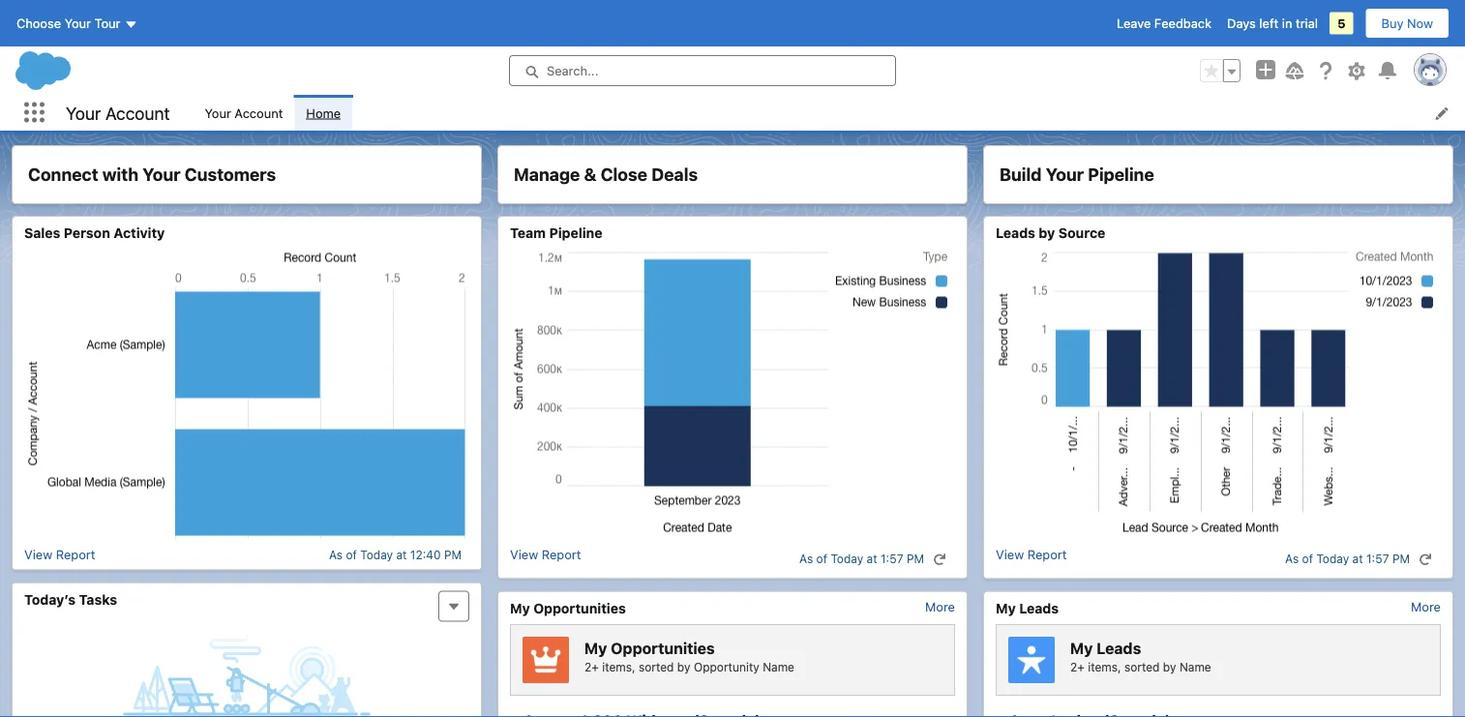 Task type: vqa. For each thing, say whether or not it's contained in the screenshot.
Sales Person Activity
yes



Task type: describe. For each thing, give the bounding box(es) containing it.
view for deals
[[510, 547, 538, 562]]

view report link for customers
[[24, 547, 95, 562]]

sorted for close
[[639, 660, 674, 674]]

manage
[[514, 164, 580, 185]]

now
[[1407, 16, 1433, 30]]

team
[[510, 225, 546, 241]]

my for my opportunities
[[510, 600, 530, 616]]

today's
[[24, 591, 76, 607]]

person
[[64, 225, 110, 241]]

days left in trial
[[1227, 16, 1318, 30]]

my opportunities
[[510, 600, 626, 616]]

leads by source
[[996, 225, 1106, 241]]

left
[[1260, 16, 1279, 30]]

connect
[[28, 164, 98, 185]]

my leads
[[996, 600, 1059, 616]]

your up the customers
[[205, 105, 231, 120]]

trial
[[1296, 16, 1318, 30]]

0 horizontal spatial today
[[360, 548, 393, 561]]

text default image
[[933, 553, 947, 566]]

my leads link
[[996, 600, 1059, 617]]

tour
[[94, 16, 120, 30]]

home
[[306, 105, 341, 120]]

show more my opportunities records element
[[925, 600, 955, 614]]

sales
[[24, 225, 60, 241]]

by for build your pipeline
[[1163, 660, 1176, 674]]

search... button
[[509, 55, 896, 86]]

connect with your customers
[[28, 164, 276, 185]]

pm for manage
[[907, 552, 924, 566]]

pm for build
[[1393, 552, 1410, 566]]

source
[[1059, 225, 1106, 241]]

as for build your pipeline
[[1285, 552, 1299, 566]]

show more my leads records element
[[1411, 600, 1441, 614]]

of for build your pipeline
[[1302, 552, 1313, 566]]

name inside my opportunities 2+ items, sorted by opportunity name
[[763, 660, 795, 674]]

your right the build
[[1046, 164, 1084, 185]]

leads for my leads
[[1019, 600, 1059, 616]]

3 view from the left
[[996, 547, 1024, 562]]

sorted for pipeline
[[1125, 660, 1160, 674]]

my leads 2+ items, sorted by name
[[1070, 639, 1212, 674]]

opportunities for my opportunities
[[534, 600, 626, 616]]

my for my leads 2+ items, sorted by name
[[1070, 639, 1093, 657]]

as of today at 12:​40 pm
[[329, 548, 462, 561]]

in
[[1282, 16, 1293, 30]]

by for manage & close deals
[[677, 660, 691, 674]]

0 vertical spatial pipeline
[[1088, 164, 1154, 185]]

your up connect
[[66, 102, 101, 123]]

view report link for deals
[[510, 547, 581, 571]]

2+ for &
[[585, 660, 599, 674]]

items, for close
[[602, 660, 635, 674]]

view report for deals
[[510, 547, 581, 562]]

leave feedback
[[1117, 16, 1212, 30]]

tasks
[[79, 591, 117, 607]]

1 horizontal spatial by
[[1039, 225, 1055, 241]]

team pipeline
[[510, 225, 603, 241]]

text default image
[[1419, 553, 1432, 566]]

your inside dropdown button
[[65, 16, 91, 30]]

name inside my leads 2+ items, sorted by name
[[1180, 660, 1212, 674]]

today for manage & close deals
[[831, 552, 864, 566]]

leads for my leads 2+ items, sorted by name
[[1097, 639, 1141, 657]]

0 horizontal spatial at
[[396, 548, 407, 561]]

as of today at 1:​57 pm for manage & close deals
[[799, 552, 924, 566]]



Task type: locate. For each thing, give the bounding box(es) containing it.
0 horizontal spatial by
[[677, 660, 691, 674]]

1 horizontal spatial account
[[235, 105, 283, 120]]

1 horizontal spatial name
[[1180, 660, 1212, 674]]

my inside my opportunities 2+ items, sorted by opportunity name
[[585, 639, 607, 657]]

by inside my leads 2+ items, sorted by name
[[1163, 660, 1176, 674]]

1 horizontal spatial at
[[867, 552, 877, 566]]

0 vertical spatial leads
[[996, 225, 1036, 241]]

view up my opportunities
[[510, 547, 538, 562]]

2 view from the left
[[510, 547, 538, 562]]

at for build your pipeline
[[1353, 552, 1363, 566]]

my inside "link"
[[996, 600, 1016, 616]]

3 view report link from the left
[[996, 547, 1067, 571]]

1 2+ from the left
[[585, 660, 599, 674]]

1 vertical spatial opportunities
[[611, 639, 715, 657]]

opportunity
[[694, 660, 760, 674]]

opportunities
[[534, 600, 626, 616], [611, 639, 715, 657]]

more link for build your pipeline
[[1411, 600, 1441, 614]]

items, inside my leads 2+ items, sorted by name
[[1088, 660, 1121, 674]]

of
[[346, 548, 357, 561], [817, 552, 828, 566], [1302, 552, 1313, 566]]

1 name from the left
[[763, 660, 795, 674]]

search...
[[547, 63, 599, 78]]

2 horizontal spatial of
[[1302, 552, 1313, 566]]

buy now
[[1382, 16, 1433, 30]]

leave
[[1117, 16, 1151, 30]]

1 horizontal spatial report
[[542, 547, 581, 562]]

my inside my leads 2+ items, sorted by name
[[1070, 639, 1093, 657]]

leads inside my leads 2+ items, sorted by name
[[1097, 639, 1141, 657]]

list containing your account
[[193, 95, 1465, 131]]

as
[[329, 548, 343, 561], [799, 552, 813, 566], [1285, 552, 1299, 566]]

items,
[[602, 660, 635, 674], [1088, 660, 1121, 674]]

1 horizontal spatial more link
[[1411, 600, 1441, 614]]

more for build your pipeline
[[1411, 600, 1441, 614]]

sorted inside my opportunities 2+ items, sorted by opportunity name
[[639, 660, 674, 674]]

1 items, from the left
[[602, 660, 635, 674]]

0 horizontal spatial name
[[763, 660, 795, 674]]

close
[[601, 164, 648, 185]]

5
[[1338, 16, 1346, 30]]

view up my leads
[[996, 547, 1024, 562]]

more link down text default icon
[[1411, 600, 1441, 614]]

today left 12:​40
[[360, 548, 393, 561]]

2 view report link from the left
[[510, 547, 581, 571]]

1 horizontal spatial of
[[817, 552, 828, 566]]

your account up the customers
[[205, 105, 283, 120]]

2 horizontal spatial at
[[1353, 552, 1363, 566]]

as of today at 1:​57 pm left text default icon
[[1285, 552, 1410, 566]]

view report up my leads
[[996, 547, 1067, 562]]

at left text default image
[[867, 552, 877, 566]]

my for my leads
[[996, 600, 1016, 616]]

items, inside my opportunities 2+ items, sorted by opportunity name
[[602, 660, 635, 674]]

of for manage & close deals
[[817, 552, 828, 566]]

customers
[[185, 164, 276, 185]]

choose your tour button
[[15, 8, 139, 39]]

account left home link
[[235, 105, 283, 120]]

choose your tour
[[16, 16, 120, 30]]

by inside my opportunities 2+ items, sorted by opportunity name
[[677, 660, 691, 674]]

group
[[1200, 59, 1241, 82]]

2 as of today at 1:​57 pm from the left
[[1285, 552, 1410, 566]]

account
[[105, 102, 170, 123], [235, 105, 283, 120]]

view report
[[24, 547, 95, 562], [510, 547, 581, 562], [996, 547, 1067, 562]]

0 horizontal spatial view report link
[[24, 547, 95, 562]]

1 as of today at 1:​57 pm from the left
[[799, 552, 924, 566]]

2 horizontal spatial by
[[1163, 660, 1176, 674]]

0 horizontal spatial more
[[925, 600, 955, 614]]

sales person activity
[[24, 225, 165, 241]]

home link
[[295, 95, 352, 131]]

2 horizontal spatial view report
[[996, 547, 1067, 562]]

0 horizontal spatial as of today at 1:​57 pm
[[799, 552, 924, 566]]

at left 12:​40
[[396, 548, 407, 561]]

2 horizontal spatial report
[[1028, 547, 1067, 562]]

view for customers
[[24, 547, 52, 562]]

2 name from the left
[[1180, 660, 1212, 674]]

account up connect with your customers
[[105, 102, 170, 123]]

2 horizontal spatial view report link
[[996, 547, 1067, 571]]

today left text default image
[[831, 552, 864, 566]]

leads
[[996, 225, 1036, 241], [1019, 600, 1059, 616], [1097, 639, 1141, 657]]

opportunities for my opportunities 2+ items, sorted by opportunity name
[[611, 639, 715, 657]]

feedback
[[1155, 16, 1212, 30]]

today left text default icon
[[1317, 552, 1349, 566]]

1 horizontal spatial your account
[[205, 105, 283, 120]]

report
[[56, 547, 95, 562], [542, 547, 581, 562], [1028, 547, 1067, 562]]

1 horizontal spatial pipeline
[[1088, 164, 1154, 185]]

with
[[102, 164, 138, 185]]

1 horizontal spatial 2+
[[1070, 660, 1085, 674]]

buy now button
[[1365, 8, 1450, 39]]

more link for manage & close deals
[[925, 600, 955, 614]]

leads inside my leads "link"
[[1019, 600, 1059, 616]]

2 horizontal spatial view
[[996, 547, 1024, 562]]

as for manage & close deals
[[799, 552, 813, 566]]

1 vertical spatial leads
[[1019, 600, 1059, 616]]

your account
[[66, 102, 170, 123], [205, 105, 283, 120]]

pm right 12:​40
[[444, 548, 462, 561]]

more link
[[925, 600, 955, 614], [1411, 600, 1441, 614]]

0 horizontal spatial items,
[[602, 660, 635, 674]]

2 sorted from the left
[[1125, 660, 1160, 674]]

more down text default icon
[[1411, 600, 1441, 614]]

more for manage & close deals
[[925, 600, 955, 614]]

account inside your account link
[[235, 105, 283, 120]]

2 view report from the left
[[510, 547, 581, 562]]

view report link up my leads
[[996, 547, 1067, 571]]

report for deals
[[542, 547, 581, 562]]

1 horizontal spatial view
[[510, 547, 538, 562]]

your account link
[[193, 95, 295, 131]]

12:​40
[[410, 548, 441, 561]]

my for my opportunities 2+ items, sorted by opportunity name
[[585, 639, 607, 657]]

view report up my opportunities
[[510, 547, 581, 562]]

your account up with
[[66, 102, 170, 123]]

1 horizontal spatial items,
[[1088, 660, 1121, 674]]

my opportunities 2+ items, sorted by opportunity name
[[585, 639, 795, 674]]

pm
[[444, 548, 462, 561], [907, 552, 924, 566], [1393, 552, 1410, 566]]

days
[[1227, 16, 1256, 30]]

0 horizontal spatial view report
[[24, 547, 95, 562]]

2+ inside my leads 2+ items, sorted by name
[[1070, 660, 1085, 674]]

&
[[584, 164, 597, 185]]

2+
[[585, 660, 599, 674], [1070, 660, 1085, 674]]

today
[[360, 548, 393, 561], [831, 552, 864, 566], [1317, 552, 1349, 566]]

2+ for your
[[1070, 660, 1085, 674]]

1:​57 for build your pipeline
[[1367, 552, 1389, 566]]

report up my opportunities
[[542, 547, 581, 562]]

0 horizontal spatial pm
[[444, 548, 462, 561]]

list
[[193, 95, 1465, 131]]

my opportunities link
[[510, 600, 626, 617]]

view report link up 'today's'
[[24, 547, 95, 562]]

pm left text default image
[[907, 552, 924, 566]]

2 1:​57 from the left
[[1367, 552, 1389, 566]]

1 horizontal spatial more
[[1411, 600, 1441, 614]]

2 vertical spatial leads
[[1097, 639, 1141, 657]]

pipeline right the team
[[549, 225, 603, 241]]

more down text default image
[[925, 600, 955, 614]]

1 horizontal spatial view report
[[510, 547, 581, 562]]

1 report from the left
[[56, 547, 95, 562]]

deals
[[652, 164, 698, 185]]

1 horizontal spatial pm
[[907, 552, 924, 566]]

your right with
[[143, 164, 181, 185]]

report up today's tasks
[[56, 547, 95, 562]]

2 horizontal spatial today
[[1317, 552, 1349, 566]]

view up 'today's'
[[24, 547, 52, 562]]

0 vertical spatial opportunities
[[534, 600, 626, 616]]

1 view from the left
[[24, 547, 52, 562]]

1 view report from the left
[[24, 547, 95, 562]]

1 vertical spatial pipeline
[[549, 225, 603, 241]]

view report up 'today's'
[[24, 547, 95, 562]]

at
[[396, 548, 407, 561], [867, 552, 877, 566], [1353, 552, 1363, 566]]

my
[[510, 600, 530, 616], [996, 600, 1016, 616], [585, 639, 607, 657], [1070, 639, 1093, 657]]

0 horizontal spatial view
[[24, 547, 52, 562]]

0 horizontal spatial pipeline
[[549, 225, 603, 241]]

0 horizontal spatial as
[[329, 548, 343, 561]]

at for manage & close deals
[[867, 552, 877, 566]]

by
[[1039, 225, 1055, 241], [677, 660, 691, 674], [1163, 660, 1176, 674]]

1 horizontal spatial today
[[831, 552, 864, 566]]

more link down text default image
[[925, 600, 955, 614]]

1 sorted from the left
[[639, 660, 674, 674]]

today for build your pipeline
[[1317, 552, 1349, 566]]

view report link up my opportunities
[[510, 547, 581, 571]]

1 horizontal spatial as of today at 1:​57 pm
[[1285, 552, 1410, 566]]

2 horizontal spatial as
[[1285, 552, 1299, 566]]

as of today at 1:​57 pm left text default image
[[799, 552, 924, 566]]

buy
[[1382, 16, 1404, 30]]

0 horizontal spatial 1:​57
[[881, 552, 904, 566]]

choose
[[16, 16, 61, 30]]

view
[[24, 547, 52, 562], [510, 547, 538, 562], [996, 547, 1024, 562]]

1 more link from the left
[[925, 600, 955, 614]]

1 more from the left
[[925, 600, 955, 614]]

2+ inside my opportunities 2+ items, sorted by opportunity name
[[585, 660, 599, 674]]

1 horizontal spatial as
[[799, 552, 813, 566]]

sorted inside my leads 2+ items, sorted by name
[[1125, 660, 1160, 674]]

2 2+ from the left
[[1070, 660, 1085, 674]]

0 horizontal spatial account
[[105, 102, 170, 123]]

report for customers
[[56, 547, 95, 562]]

view report for customers
[[24, 547, 95, 562]]

pipeline
[[1088, 164, 1154, 185], [549, 225, 603, 241]]

2 more link from the left
[[1411, 600, 1441, 614]]

pm left text default icon
[[1393, 552, 1410, 566]]

0 horizontal spatial sorted
[[639, 660, 674, 674]]

3 view report from the left
[[996, 547, 1067, 562]]

as of today at 1:​57 pm for build your pipeline
[[1285, 552, 1410, 566]]

1 1:​57 from the left
[[881, 552, 904, 566]]

name
[[763, 660, 795, 674], [1180, 660, 1212, 674]]

view report link
[[24, 547, 95, 562], [510, 547, 581, 571], [996, 547, 1067, 571]]

today's tasks
[[24, 591, 117, 607]]

leave feedback link
[[1117, 16, 1212, 30]]

1 horizontal spatial sorted
[[1125, 660, 1160, 674]]

2 horizontal spatial pm
[[1393, 552, 1410, 566]]

3 report from the left
[[1028, 547, 1067, 562]]

more
[[925, 600, 955, 614], [1411, 600, 1441, 614]]

0 horizontal spatial more link
[[925, 600, 955, 614]]

build your pipeline
[[1000, 164, 1154, 185]]

items, for pipeline
[[1088, 660, 1121, 674]]

opportunities inside my opportunities 2+ items, sorted by opportunity name
[[611, 639, 715, 657]]

as of today at 1:​57 pm
[[799, 552, 924, 566], [1285, 552, 1410, 566]]

1 horizontal spatial view report link
[[510, 547, 581, 571]]

1 horizontal spatial 1:​57
[[1367, 552, 1389, 566]]

1 view report link from the left
[[24, 547, 95, 562]]

your left tour
[[65, 16, 91, 30]]

2 more from the left
[[1411, 600, 1441, 614]]

0 horizontal spatial 2+
[[585, 660, 599, 674]]

activity
[[114, 225, 165, 241]]

2 items, from the left
[[1088, 660, 1121, 674]]

0 horizontal spatial of
[[346, 548, 357, 561]]

manage & close deals
[[514, 164, 698, 185]]

1:​57
[[881, 552, 904, 566], [1367, 552, 1389, 566]]

pipeline up 'source'
[[1088, 164, 1154, 185]]

sorted
[[639, 660, 674, 674], [1125, 660, 1160, 674]]

report up my leads "link"
[[1028, 547, 1067, 562]]

at left text default icon
[[1353, 552, 1363, 566]]

1:​57 left text default icon
[[1367, 552, 1389, 566]]

0 horizontal spatial report
[[56, 547, 95, 562]]

1:​57 left text default image
[[881, 552, 904, 566]]

0 horizontal spatial your account
[[66, 102, 170, 123]]

1:​57 for manage & close deals
[[881, 552, 904, 566]]

2 report from the left
[[542, 547, 581, 562]]

your
[[65, 16, 91, 30], [66, 102, 101, 123], [205, 105, 231, 120], [143, 164, 181, 185], [1046, 164, 1084, 185]]

build
[[1000, 164, 1042, 185]]



